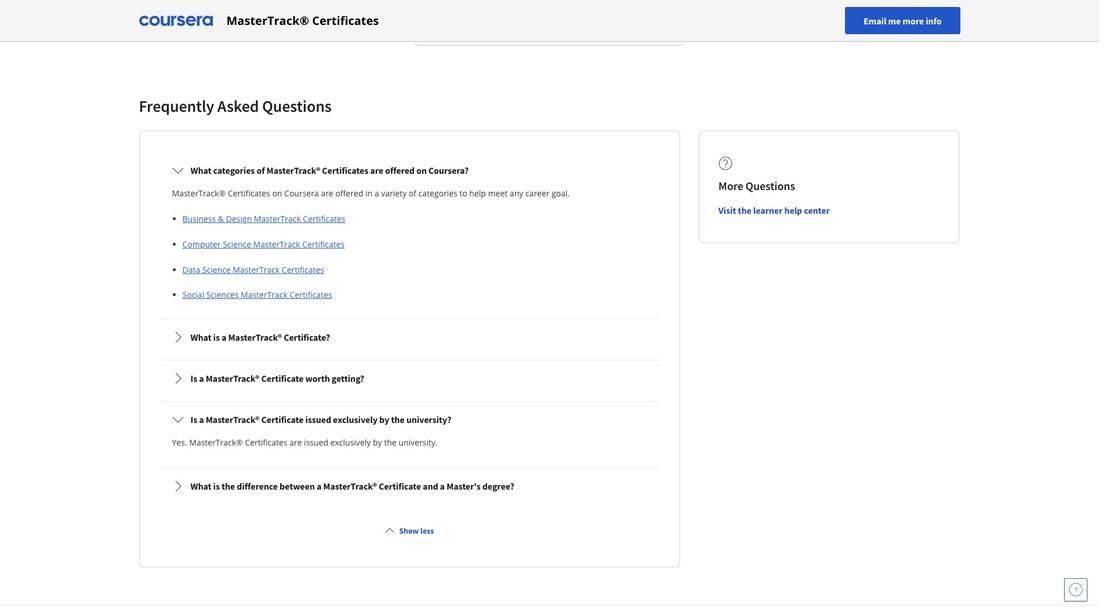 Task type: vqa. For each thing, say whether or not it's contained in the screenshot.
COURSERA
yes



Task type: locate. For each thing, give the bounding box(es) containing it.
help
[[469, 188, 486, 199], [784, 205, 802, 216]]

0 horizontal spatial on
[[272, 188, 282, 199]]

offered left 'in'
[[335, 188, 363, 199]]

email me more info
[[864, 15, 942, 26]]

of
[[193, 2, 200, 13], [257, 165, 265, 176], [409, 188, 416, 199]]

science
[[223, 239, 251, 250], [202, 265, 231, 276]]

exclusively
[[333, 414, 378, 426], [330, 437, 371, 448]]

0 vertical spatial of
[[193, 2, 200, 13]]

0 horizontal spatial offered
[[335, 188, 363, 199]]

help center image
[[1069, 584, 1083, 597]]

help left center
[[784, 205, 802, 216]]

of right the variety
[[409, 188, 416, 199]]

1 horizontal spatial of
[[257, 165, 265, 176]]

asked
[[217, 96, 259, 117]]

2 is from the top
[[191, 414, 197, 426]]

meet
[[488, 188, 508, 199]]

what up business
[[191, 165, 211, 176]]

1 is from the top
[[213, 332, 220, 343]]

0 vertical spatial offered
[[385, 165, 415, 176]]

2 vertical spatial are
[[290, 437, 302, 448]]

0 vertical spatial is
[[213, 332, 220, 343]]

certificate down university
[[153, 14, 191, 25]]

0 vertical spatial on
[[416, 165, 427, 176]]

science right data
[[202, 265, 231, 276]]

1 what from the top
[[191, 165, 211, 176]]

what
[[191, 165, 211, 176], [191, 332, 211, 343], [191, 481, 211, 493]]

social sciences mastertrack certificates link
[[182, 290, 332, 301]]

1 vertical spatial by
[[373, 437, 382, 448]]

what inside dropdown button
[[191, 165, 211, 176]]

are
[[370, 165, 383, 176], [321, 188, 333, 199], [290, 437, 302, 448]]

is inside dropdown button
[[191, 414, 197, 426]]

on left coursera? on the top left of page
[[416, 165, 427, 176]]

is a mastertrack® certificate issued exclusively by the university? button
[[163, 404, 657, 436]]

what is the difference between a mastertrack® certificate and a master's degree? button
[[163, 470, 657, 503]]

1 horizontal spatial help
[[784, 205, 802, 216]]

categories up & on the left top
[[213, 165, 255, 176]]

1 vertical spatial of
[[257, 165, 265, 176]]

exclusively down getting? on the bottom of the page
[[333, 414, 378, 426]]

1 horizontal spatial questions
[[746, 179, 795, 193]]

list
[[159, 150, 661, 507], [177, 212, 647, 301]]

is a mastertrack® certificate worth getting? button
[[163, 363, 657, 395]]

0 horizontal spatial questions
[[262, 96, 332, 117]]

are inside dropdown button
[[370, 165, 383, 176]]

mastertrack®
[[227, 12, 309, 28], [267, 165, 320, 176], [172, 188, 226, 199], [228, 332, 282, 343], [206, 373, 260, 385], [206, 414, 260, 426], [189, 437, 243, 448], [323, 481, 377, 493]]

center
[[804, 205, 830, 216]]

exclusively down is a mastertrack® certificate issued exclusively by the university? in the left bottom of the page
[[330, 437, 371, 448]]

a inside "dropdown button"
[[199, 373, 204, 385]]

are down is a mastertrack® certificate issued exclusively by the university? in the left bottom of the page
[[290, 437, 302, 448]]

more
[[903, 15, 924, 26]]

exclusively for university?
[[333, 414, 378, 426]]

1 horizontal spatial offered
[[385, 165, 415, 176]]

by inside dropdown button
[[379, 414, 389, 426]]

certificates
[[312, 12, 379, 28], [322, 165, 368, 176], [228, 188, 270, 199], [303, 214, 345, 225], [302, 239, 345, 250], [282, 265, 324, 276], [290, 290, 332, 301], [245, 437, 287, 448]]

what for what categories of mastertrack® certificates are offered on coursera?
[[191, 165, 211, 176]]

are down what categories of mastertrack® certificates are offered on coursera? on the top left
[[321, 188, 333, 199]]

0 vertical spatial issued
[[305, 414, 331, 426]]

2 horizontal spatial are
[[370, 165, 383, 176]]

is for is a mastertrack® certificate worth getting?
[[191, 373, 197, 385]]

design right instructional
[[278, 2, 304, 13]]

1 vertical spatial design
[[226, 214, 252, 225]]

design right & on the left top
[[226, 214, 252, 225]]

0 horizontal spatial design
[[226, 214, 252, 225]]

design
[[278, 2, 304, 13], [226, 214, 252, 225]]

science down & on the left top
[[223, 239, 251, 250]]

certificate
[[153, 14, 191, 25], [261, 373, 304, 385], [261, 414, 304, 426], [379, 481, 421, 493]]

design inside list
[[226, 214, 252, 225]]

issued down is a mastertrack® certificate issued exclusively by the university? in the left bottom of the page
[[304, 437, 328, 448]]

offered up the variety
[[385, 165, 415, 176]]

computer science mastertrack certificates link
[[182, 239, 345, 250]]

is left difference at the left bottom of page
[[213, 481, 220, 493]]

0 vertical spatial by
[[379, 414, 389, 426]]

coursera image
[[139, 11, 213, 30]]

mastertrack® inside dropdown button
[[267, 165, 320, 176]]

by down is a mastertrack® certificate issued exclusively by the university? dropdown button
[[373, 437, 382, 448]]

certificate?
[[284, 332, 330, 343]]

1 vertical spatial help
[[784, 205, 802, 216]]

2 horizontal spatial of
[[409, 188, 416, 199]]

certificate left and on the left of the page
[[379, 481, 421, 493]]

0 vertical spatial is
[[191, 373, 197, 385]]

mastertrack
[[306, 2, 353, 13], [254, 214, 301, 225], [253, 239, 300, 250], [233, 265, 280, 276], [241, 290, 288, 301]]

is down sciences
[[213, 332, 220, 343]]

show less
[[399, 526, 434, 537]]

1 vertical spatial is
[[191, 414, 197, 426]]

0 vertical spatial what
[[191, 165, 211, 176]]

mastertrack® certificates on coursera are offered in a variety of categories to help meet any career goal.
[[172, 188, 570, 199]]

0 vertical spatial categories
[[213, 165, 255, 176]]

1 is from the top
[[191, 373, 197, 385]]

issued inside dropdown button
[[305, 414, 331, 426]]

social sciences mastertrack certificates
[[182, 290, 332, 301]]

by for university.
[[373, 437, 382, 448]]

1 vertical spatial on
[[272, 188, 282, 199]]

list containing what categories of mastertrack® certificates are offered on coursera?
[[159, 150, 661, 507]]

data science mastertrack certificates link
[[182, 265, 324, 276]]

is for the
[[213, 481, 220, 493]]

coursera?
[[429, 165, 469, 176]]

and
[[423, 481, 438, 493]]

mastertrack® inside "dropdown button"
[[206, 373, 260, 385]]

what for what is a mastertrack® certificate?
[[191, 332, 211, 343]]

2 vertical spatial what
[[191, 481, 211, 493]]

0 vertical spatial design
[[278, 2, 304, 13]]

1 horizontal spatial design
[[278, 2, 304, 13]]

1 vertical spatial offered
[[335, 188, 363, 199]]

0 vertical spatial help
[[469, 188, 486, 199]]

0 horizontal spatial of
[[193, 2, 200, 13]]

email
[[864, 15, 887, 26]]

issued up "yes. mastertrack® certificates are issued exclusively by the university."
[[305, 414, 331, 426]]

is
[[191, 373, 197, 385], [191, 414, 197, 426]]

business
[[182, 214, 216, 225]]

questions
[[262, 96, 332, 117], [746, 179, 795, 193]]

business & design mastertrack certificates link
[[182, 214, 345, 225]]

exclusively inside dropdown button
[[333, 414, 378, 426]]

0 vertical spatial exclusively
[[333, 414, 378, 426]]

on
[[416, 165, 427, 176], [272, 188, 282, 199]]

0 vertical spatial are
[[370, 165, 383, 176]]

university
[[153, 2, 191, 13]]

is inside "dropdown button"
[[191, 373, 197, 385]]

what categories of mastertrack® certificates are offered on coursera? button
[[163, 154, 657, 187]]

goal.
[[552, 188, 570, 199]]

on left coursera
[[272, 188, 282, 199]]

categories
[[213, 165, 255, 176], [418, 188, 457, 199]]

0 horizontal spatial help
[[469, 188, 486, 199]]

list containing business & design mastertrack certificates
[[177, 212, 647, 301]]

3 what from the top
[[191, 481, 211, 493]]

1 vertical spatial what
[[191, 332, 211, 343]]

the
[[738, 205, 752, 216], [391, 414, 405, 426], [384, 437, 397, 448], [222, 481, 235, 493]]

of inside what categories of mastertrack® certificates are offered on coursera? dropdown button
[[257, 165, 265, 176]]

issued for certificate
[[305, 414, 331, 426]]

visit the learner help center
[[719, 205, 830, 216]]

university of illinois instructional design mastertrack certificate
[[153, 2, 353, 25]]

what left difference at the left bottom of page
[[191, 481, 211, 493]]

1 vertical spatial exclusively
[[330, 437, 371, 448]]

what is a mastertrack® certificate?
[[191, 332, 330, 343]]

1 vertical spatial categories
[[418, 188, 457, 199]]

1 horizontal spatial are
[[321, 188, 333, 199]]

difference
[[237, 481, 278, 493]]

0 vertical spatial science
[[223, 239, 251, 250]]

1 vertical spatial science
[[202, 265, 231, 276]]

0 horizontal spatial categories
[[213, 165, 255, 176]]

issued
[[305, 414, 331, 426], [304, 437, 328, 448]]

by left university?
[[379, 414, 389, 426]]

1 vertical spatial issued
[[304, 437, 328, 448]]

1 vertical spatial are
[[321, 188, 333, 199]]

master's
[[447, 481, 481, 493]]

are up mastertrack® certificates on coursera are offered in a variety of categories to help meet any career goal.
[[370, 165, 383, 176]]

1 horizontal spatial on
[[416, 165, 427, 176]]

mastertrack® certificates
[[227, 12, 379, 28]]

1 vertical spatial is
[[213, 481, 220, 493]]

is a mastertrack® certificate issued exclusively by the university?
[[191, 414, 451, 426]]

design inside university of illinois instructional design mastertrack certificate
[[278, 2, 304, 13]]

0 horizontal spatial are
[[290, 437, 302, 448]]

a
[[375, 188, 379, 199], [222, 332, 226, 343], [199, 373, 204, 385], [199, 414, 204, 426], [317, 481, 321, 493], [440, 481, 445, 493]]

certificate left worth
[[261, 373, 304, 385]]

by
[[379, 414, 389, 426], [373, 437, 382, 448]]

frequently
[[139, 96, 214, 117]]

categories down coursera? on the top left of page
[[418, 188, 457, 199]]

what down social
[[191, 332, 211, 343]]

mastertrack for computer science mastertrack certificates
[[253, 239, 300, 250]]

of left illinois on the left of the page
[[193, 2, 200, 13]]

2 what from the top
[[191, 332, 211, 343]]

by for university?
[[379, 414, 389, 426]]

getting?
[[332, 373, 364, 385]]

issued for are
[[304, 437, 328, 448]]

2 is from the top
[[213, 481, 220, 493]]

frequently asked questions
[[139, 96, 332, 117]]

is
[[213, 332, 220, 343], [213, 481, 220, 493]]

of up the business & design mastertrack certificates link
[[257, 165, 265, 176]]

offered
[[385, 165, 415, 176], [335, 188, 363, 199]]

show
[[399, 526, 419, 537]]

help right to
[[469, 188, 486, 199]]



Task type: describe. For each thing, give the bounding box(es) containing it.
computer
[[182, 239, 221, 250]]

yes. mastertrack® certificates are issued exclusively by the university.
[[172, 437, 438, 448]]

of inside university of illinois instructional design mastertrack certificate
[[193, 2, 200, 13]]

what for what is the difference between a mastertrack® certificate and a master's degree?
[[191, 481, 211, 493]]

me
[[888, 15, 901, 26]]

less
[[420, 526, 434, 537]]

science for data
[[202, 265, 231, 276]]

social
[[182, 290, 204, 301]]

show less button
[[381, 521, 439, 542]]

any
[[510, 188, 523, 199]]

mastertrack for social sciences mastertrack certificates
[[241, 290, 288, 301]]

&
[[218, 214, 224, 225]]

computer science mastertrack certificates
[[182, 239, 345, 250]]

the up university.
[[391, 414, 405, 426]]

the left university.
[[384, 437, 397, 448]]

the left difference at the left bottom of page
[[222, 481, 235, 493]]

is for is a mastertrack® certificate issued exclusively by the university?
[[191, 414, 197, 426]]

sciences
[[206, 290, 239, 301]]

instructional
[[229, 2, 276, 13]]

certificates inside dropdown button
[[322, 165, 368, 176]]

visit the learner help center link
[[719, 205, 830, 216]]

illinois
[[202, 2, 227, 13]]

0 vertical spatial questions
[[262, 96, 332, 117]]

certificate inside university of illinois instructional design mastertrack certificate
[[153, 14, 191, 25]]

2 vertical spatial of
[[409, 188, 416, 199]]

to
[[460, 188, 467, 199]]

help inside list
[[469, 188, 486, 199]]

university.
[[399, 437, 438, 448]]

exclusively for university.
[[330, 437, 371, 448]]

what categories of mastertrack® certificates are offered on coursera?
[[191, 165, 469, 176]]

what is a mastertrack® certificate? button
[[163, 321, 657, 354]]

science for computer
[[223, 239, 251, 250]]

certificate inside "dropdown button"
[[261, 373, 304, 385]]

mastertrack for data science mastertrack certificates
[[233, 265, 280, 276]]

business & design mastertrack certificates
[[182, 214, 345, 225]]

offered inside dropdown button
[[385, 165, 415, 176]]

on inside dropdown button
[[416, 165, 427, 176]]

between
[[280, 481, 315, 493]]

worth
[[305, 373, 330, 385]]

university?
[[406, 414, 451, 426]]

the right visit
[[738, 205, 752, 216]]

email me more info button
[[845, 7, 960, 34]]

data science mastertrack certificates
[[182, 265, 324, 276]]

yes.
[[172, 437, 187, 448]]

career
[[525, 188, 550, 199]]

degree?
[[482, 481, 514, 493]]

in
[[365, 188, 372, 199]]

what is the difference between a mastertrack® certificate and a master's degree?
[[191, 481, 514, 493]]

visit
[[719, 205, 736, 216]]

certificate up "yes. mastertrack® certificates are issued exclusively by the university."
[[261, 414, 304, 426]]

info
[[926, 15, 942, 26]]

is for a
[[213, 332, 220, 343]]

is a mastertrack® certificate worth getting?
[[191, 373, 364, 385]]

more questions
[[719, 179, 795, 193]]

coursera
[[284, 188, 319, 199]]

frequently asked questions element
[[130, 96, 970, 578]]

learner
[[753, 205, 783, 216]]

data
[[182, 265, 200, 276]]

more
[[719, 179, 743, 193]]

1 vertical spatial questions
[[746, 179, 795, 193]]

variety
[[381, 188, 407, 199]]

1 horizontal spatial categories
[[418, 188, 457, 199]]

mastertrack inside university of illinois instructional design mastertrack certificate
[[306, 2, 353, 13]]

categories inside dropdown button
[[213, 165, 255, 176]]



